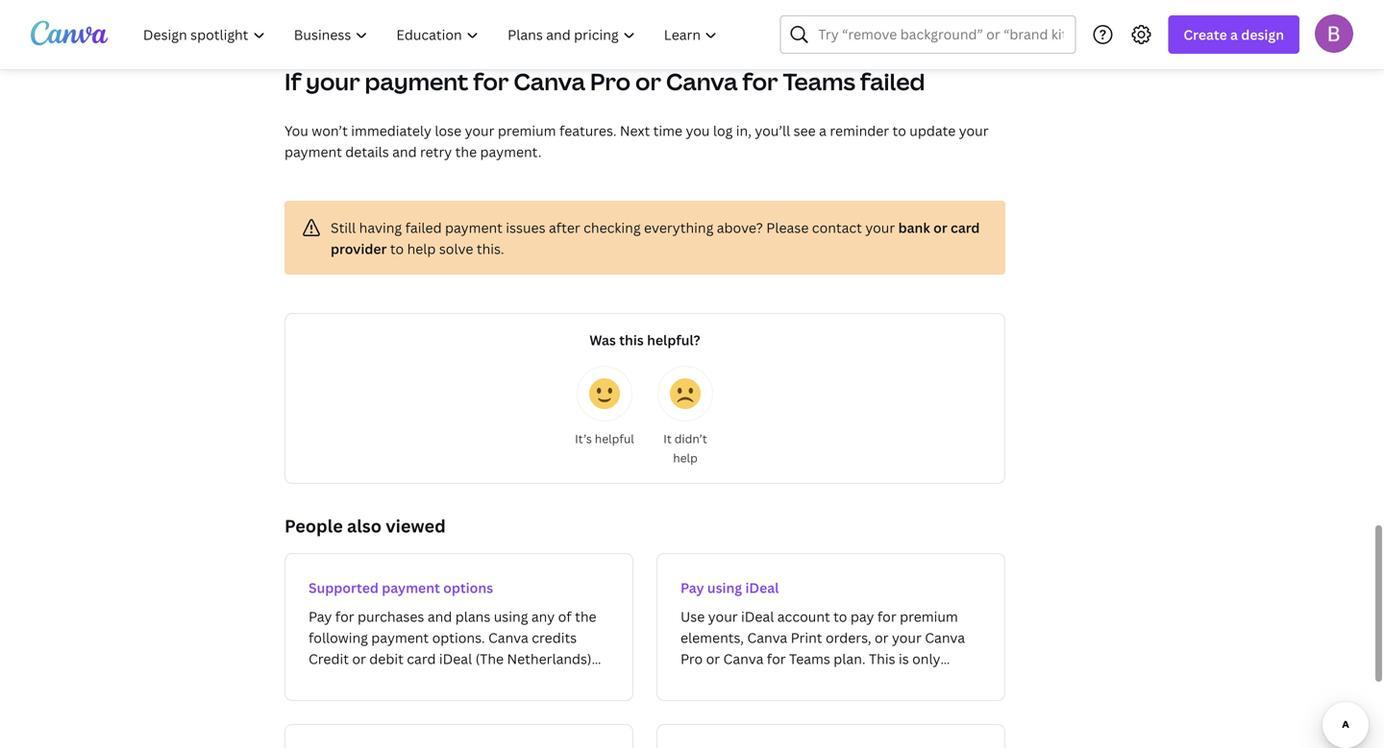 Task type: vqa. For each thing, say whether or not it's contained in the screenshot.
payment inside 'link'
yes



Task type: locate. For each thing, give the bounding box(es) containing it.
1 horizontal spatial for
[[743, 66, 778, 97]]

canva
[[514, 66, 585, 97], [666, 66, 738, 97]]

update
[[910, 122, 956, 140]]

issues
[[506, 219, 546, 237]]

supported payment options
[[309, 579, 493, 598]]

helpful?
[[647, 331, 701, 349]]

failed up reminder
[[860, 66, 925, 97]]

0 horizontal spatial canva
[[514, 66, 585, 97]]

0 horizontal spatial or
[[636, 66, 661, 97]]

2 canva from the left
[[666, 66, 738, 97]]

a left design
[[1231, 25, 1238, 44]]

using
[[708, 579, 742, 598]]

lose
[[435, 122, 462, 140]]

create a design
[[1184, 25, 1285, 44]]

1 horizontal spatial failed
[[860, 66, 925, 97]]

create a design button
[[1169, 15, 1300, 54]]

to down the having
[[390, 240, 404, 258]]

1 vertical spatial failed
[[405, 219, 442, 237]]

0 horizontal spatial a
[[819, 122, 827, 140]]

everything
[[644, 219, 714, 237]]

create
[[1184, 25, 1228, 44]]

still having failed payment issues after checking everything above? please contact your
[[331, 219, 899, 237]]

help left "solve"
[[407, 240, 436, 258]]

was
[[590, 331, 616, 349]]

teams
[[783, 66, 856, 97]]

0 vertical spatial a
[[1231, 25, 1238, 44]]

features.
[[560, 122, 617, 140]]

1 horizontal spatial canva
[[666, 66, 738, 97]]

1 horizontal spatial or
[[934, 219, 948, 237]]

help
[[407, 240, 436, 258], [673, 450, 698, 466]]

your
[[306, 66, 360, 97], [465, 122, 495, 140], [959, 122, 989, 140], [866, 219, 895, 237]]

people also viewed
[[285, 515, 446, 538]]

or right pro
[[636, 66, 661, 97]]

failed up to help solve this.
[[405, 219, 442, 237]]

1 horizontal spatial a
[[1231, 25, 1238, 44]]

a
[[1231, 25, 1238, 44], [819, 122, 827, 140]]

or
[[636, 66, 661, 97], [934, 219, 948, 237]]

1 vertical spatial or
[[934, 219, 948, 237]]

help down didn't at bottom
[[673, 450, 698, 466]]

0 vertical spatial to
[[893, 122, 907, 140]]

options
[[443, 579, 493, 598]]

Try "remove background" or "brand kit" search field
[[819, 16, 1064, 53]]

1 vertical spatial help
[[673, 450, 698, 466]]

your left bank
[[866, 219, 895, 237]]

for up you'll
[[743, 66, 778, 97]]

or left "card"
[[934, 219, 948, 237]]

to help solve this.
[[387, 240, 504, 258]]

immediately
[[351, 122, 432, 140]]

for
[[473, 66, 509, 97], [743, 66, 778, 97]]

1 vertical spatial a
[[819, 122, 827, 140]]

it didn't help
[[664, 431, 707, 466]]

payment.
[[480, 143, 542, 161]]

1 horizontal spatial help
[[673, 450, 698, 466]]

canva up you
[[666, 66, 738, 97]]

to left the update
[[893, 122, 907, 140]]

1 horizontal spatial to
[[893, 122, 907, 140]]

log
[[713, 122, 733, 140]]

bank
[[899, 219, 930, 237]]

payment down top level navigation element
[[365, 66, 469, 97]]

0 horizontal spatial for
[[473, 66, 509, 97]]

0 vertical spatial help
[[407, 240, 436, 258]]

failed
[[860, 66, 925, 97], [405, 219, 442, 237]]

1 vertical spatial to
[[390, 240, 404, 258]]

1 for from the left
[[473, 66, 509, 97]]

still
[[331, 219, 356, 237]]

top level navigation element
[[131, 15, 734, 54]]

and
[[392, 143, 417, 161]]

🙂 image
[[589, 379, 620, 410]]

pay using ideal
[[681, 579, 779, 598]]

a right "see"
[[819, 122, 827, 140]]

payment
[[365, 66, 469, 97], [285, 143, 342, 161], [445, 219, 503, 237], [382, 579, 440, 598]]

canva up premium
[[514, 66, 585, 97]]

bank or card provider
[[331, 219, 980, 258]]

for up premium
[[473, 66, 509, 97]]

0 horizontal spatial to
[[390, 240, 404, 258]]

after
[[549, 219, 580, 237]]

to
[[893, 122, 907, 140], [390, 240, 404, 258]]

you
[[686, 122, 710, 140]]

premium
[[498, 122, 556, 140]]

having
[[359, 219, 402, 237]]

provider
[[331, 240, 387, 258]]

payment down won't
[[285, 143, 342, 161]]

it
[[664, 431, 672, 447]]

was this helpful?
[[590, 331, 701, 349]]

payment up "this."
[[445, 219, 503, 237]]

retry
[[420, 143, 452, 161]]

card
[[951, 219, 980, 237]]

ideal
[[746, 579, 779, 598]]



Task type: describe. For each thing, give the bounding box(es) containing it.
a inside 'you won't immediately lose your premium features. next time you log in, you'll see a reminder to update your payment details and retry the payment.'
[[819, 122, 827, 140]]

payment inside 'you won't immediately lose your premium features. next time you log in, you'll see a reminder to update your payment details and retry the payment.'
[[285, 143, 342, 161]]

a inside dropdown button
[[1231, 25, 1238, 44]]

supported
[[309, 579, 379, 598]]

pro
[[590, 66, 631, 97]]

1 canva from the left
[[514, 66, 585, 97]]

pay using ideal link
[[657, 554, 1006, 702]]

pay
[[681, 579, 704, 598]]

contact
[[812, 219, 862, 237]]

people
[[285, 515, 343, 538]]

or inside bank or card provider
[[934, 219, 948, 237]]

0 vertical spatial failed
[[860, 66, 925, 97]]

in,
[[736, 122, 752, 140]]

details
[[345, 143, 389, 161]]

your right the update
[[959, 122, 989, 140]]

above?
[[717, 219, 763, 237]]

0 horizontal spatial failed
[[405, 219, 442, 237]]

it's helpful
[[575, 431, 634, 447]]

see
[[794, 122, 816, 140]]

0 horizontal spatial help
[[407, 240, 436, 258]]

helpful
[[595, 431, 634, 447]]

time
[[653, 122, 683, 140]]

supported payment options link
[[285, 554, 634, 702]]

please
[[767, 219, 809, 237]]

you
[[285, 122, 308, 140]]

2 for from the left
[[743, 66, 778, 97]]

next
[[620, 122, 650, 140]]

this
[[619, 331, 644, 349]]

payment left options
[[382, 579, 440, 598]]

😔 image
[[670, 379, 701, 410]]

also
[[347, 515, 382, 538]]

if
[[285, 66, 301, 97]]

won't
[[312, 122, 348, 140]]

solve
[[439, 240, 473, 258]]

your up the
[[465, 122, 495, 140]]

0 vertical spatial or
[[636, 66, 661, 97]]

you'll
[[755, 122, 790, 140]]

if your payment for canva pro or canva for teams failed
[[285, 66, 925, 97]]

this.
[[477, 240, 504, 258]]

bob builder image
[[1315, 14, 1354, 53]]

it's
[[575, 431, 592, 447]]

you won't immediately lose your premium features. next time you log in, you'll see a reminder to update your payment details and retry the payment.
[[285, 122, 989, 161]]

design
[[1242, 25, 1285, 44]]

to inside 'you won't immediately lose your premium features. next time you log in, you'll see a reminder to update your payment details and retry the payment.'
[[893, 122, 907, 140]]

didn't
[[675, 431, 707, 447]]

checking
[[584, 219, 641, 237]]

reminder
[[830, 122, 889, 140]]

the
[[455, 143, 477, 161]]

viewed
[[386, 515, 446, 538]]

your right 'if'
[[306, 66, 360, 97]]

help inside it didn't help
[[673, 450, 698, 466]]



